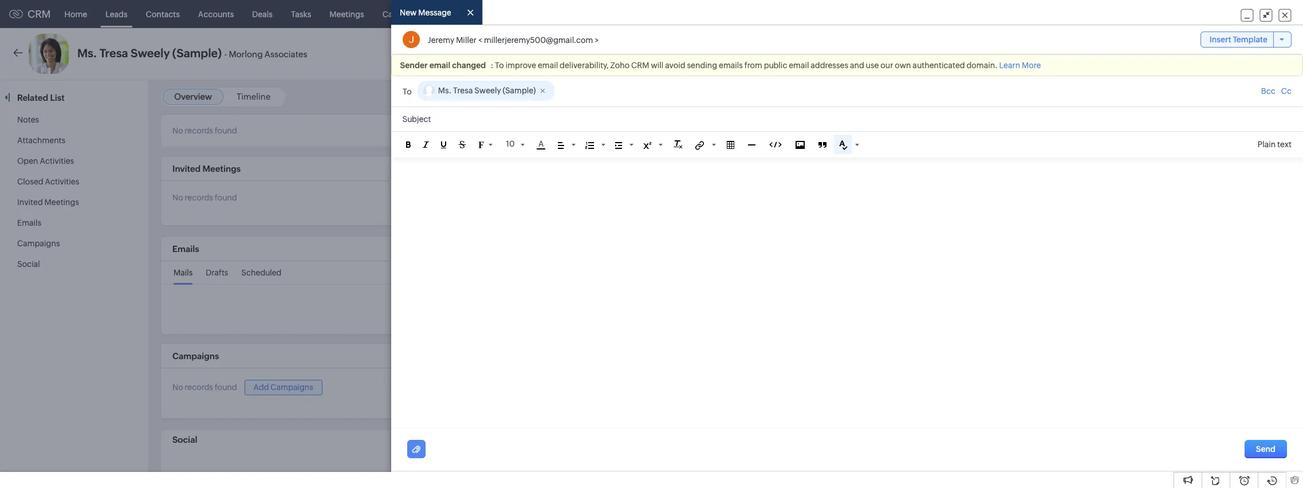 Task type: locate. For each thing, give the bounding box(es) containing it.
found
[[215, 126, 237, 135], [215, 193, 237, 202], [215, 383, 237, 392]]

text
[[1278, 140, 1292, 149]]

open activities
[[17, 156, 74, 166]]

changed
[[452, 61, 486, 70]]

deals link
[[243, 0, 282, 28]]

timeline link
[[237, 92, 271, 101]]

1 no from the top
[[172, 126, 183, 135]]

1 horizontal spatial to
[[495, 61, 504, 70]]

1 vertical spatial no
[[172, 193, 183, 202]]

own
[[895, 61, 911, 70]]

2 vertical spatial no
[[172, 383, 183, 392]]

0 vertical spatial meetings
[[330, 9, 364, 19]]

0 vertical spatial crm
[[28, 8, 51, 20]]

0 vertical spatial social
[[17, 260, 40, 269]]

related
[[17, 93, 48, 103]]

0 horizontal spatial tresa
[[100, 46, 128, 60]]

list image
[[586, 142, 594, 149]]

send for send email
[[1056, 49, 1076, 58]]

emails
[[719, 61, 743, 70]]

add campaigns link
[[244, 380, 322, 395]]

invited meetings link
[[17, 198, 79, 207]]

0 horizontal spatial social
[[17, 260, 40, 269]]

ms. for ms. tresa sweely (sample) - morlong associates
[[77, 46, 97, 60]]

activities
[[40, 156, 74, 166], [45, 177, 79, 186]]

sender
[[400, 61, 428, 70]]

1 vertical spatial found
[[215, 193, 237, 202]]

contacts
[[146, 9, 180, 19]]

1 horizontal spatial ms.
[[438, 86, 451, 95]]

tresa down the 'leads'
[[100, 46, 128, 60]]

0 vertical spatial no
[[172, 126, 183, 135]]

to down sender
[[402, 87, 412, 96]]

0 horizontal spatial send
[[1056, 49, 1076, 58]]

1 vertical spatial :
[[1235, 96, 1238, 104]]

emails down invited meetings "link"
[[17, 218, 41, 227]]

1 found from the top
[[215, 126, 237, 135]]

-
[[224, 49, 227, 59]]

to left improve
[[495, 61, 504, 70]]

add campaigns
[[254, 383, 313, 392]]

0 horizontal spatial meetings
[[44, 198, 79, 207]]

ms. tresa sweely (sample) - morlong associates
[[77, 46, 307, 60]]

email
[[430, 61, 450, 70], [538, 61, 558, 70], [789, 61, 809, 70]]

2 horizontal spatial meetings
[[330, 9, 364, 19]]

1 vertical spatial campaigns link
[[17, 239, 60, 248]]

9
[[1239, 96, 1244, 104]]

overview link
[[174, 92, 212, 101]]

plain text
[[1258, 140, 1292, 149]]

1 email from the left
[[430, 61, 450, 70]]

campaigns link right message at the top of page
[[457, 0, 518, 28]]

authenticated
[[913, 61, 965, 70]]

2 vertical spatial meetings
[[44, 198, 79, 207]]

1 vertical spatial tresa
[[453, 86, 473, 95]]

indent image
[[615, 142, 622, 149]]

campaigns link
[[457, 0, 518, 28], [17, 239, 60, 248]]

1 horizontal spatial invited meetings
[[172, 164, 241, 174]]

send email button
[[1045, 45, 1109, 63]]

email right public
[[789, 61, 809, 70]]

0 vertical spatial (sample)
[[172, 46, 222, 60]]

attachments
[[17, 136, 65, 145]]

1 horizontal spatial (sample)
[[503, 86, 536, 95]]

0 horizontal spatial invited
[[17, 198, 43, 207]]

crm left home
[[28, 8, 51, 20]]

0 vertical spatial sweely
[[131, 46, 170, 60]]

zoho
[[610, 61, 630, 70]]

learn more link
[[999, 61, 1041, 70]]

activities up closed activities
[[40, 156, 74, 166]]

0 horizontal spatial to
[[402, 87, 412, 96]]

1 vertical spatial meetings
[[203, 164, 241, 174]]

timeline
[[237, 92, 271, 101]]

from
[[745, 61, 762, 70]]

1 horizontal spatial tresa
[[453, 86, 473, 95]]

0 horizontal spatial :
[[491, 61, 493, 70]]

tresa
[[100, 46, 128, 60], [453, 86, 473, 95]]

1 vertical spatial activities
[[45, 177, 79, 186]]

meetings
[[330, 9, 364, 19], [203, 164, 241, 174], [44, 198, 79, 207]]

1 vertical spatial ms.
[[438, 86, 451, 95]]

1 horizontal spatial :
[[1235, 96, 1238, 104]]

2 horizontal spatial email
[[789, 61, 809, 70]]

send
[[1056, 49, 1076, 58], [1256, 445, 1276, 454]]

(sample)
[[172, 46, 222, 60], [503, 86, 536, 95]]

to
[[495, 61, 504, 70], [402, 87, 412, 96]]

0 horizontal spatial (sample)
[[172, 46, 222, 60]]

2 vertical spatial records
[[185, 383, 213, 392]]

ms.
[[77, 46, 97, 60], [438, 86, 451, 95]]

tresa down changed
[[453, 86, 473, 95]]

no records found
[[172, 126, 237, 135], [172, 193, 237, 202], [172, 383, 237, 392]]

list
[[50, 93, 65, 103]]

(sample) left -
[[172, 46, 222, 60]]

10 link
[[504, 138, 525, 150]]

0 vertical spatial emails
[[17, 218, 41, 227]]

campaigns link down emails link
[[17, 239, 60, 248]]

0 vertical spatial send
[[1056, 49, 1076, 58]]

avoid
[[665, 61, 686, 70]]

no
[[172, 126, 183, 135], [172, 193, 183, 202], [172, 383, 183, 392]]

activities for closed activities
[[45, 177, 79, 186]]

0 vertical spatial campaigns link
[[457, 0, 518, 28]]

1 vertical spatial social
[[172, 435, 197, 444]]

emails up mails
[[172, 244, 199, 254]]

use
[[866, 61, 879, 70]]

1 vertical spatial invited
[[17, 198, 43, 207]]

sender email changed : to improve email deliverability, zoho crm will avoid sending emails from public email addresses and use our own authenticated domain. learn more
[[400, 61, 1041, 70]]

0 vertical spatial invited
[[172, 164, 201, 174]]

1 vertical spatial emails
[[172, 244, 199, 254]]

mails
[[174, 268, 193, 277]]

sweely for ms. tresa sweely (sample)
[[474, 86, 501, 95]]

day(s)
[[1245, 96, 1266, 104]]

(sample) for ms. tresa sweely (sample) - morlong associates
[[172, 46, 222, 60]]

0 horizontal spatial sweely
[[131, 46, 170, 60]]

associates
[[265, 49, 307, 59]]

activities for open activities
[[40, 156, 74, 166]]

: left 9
[[1235, 96, 1238, 104]]

crm
[[28, 8, 51, 20], [631, 61, 649, 70]]

0 vertical spatial no records found
[[172, 126, 237, 135]]

0 vertical spatial tresa
[[100, 46, 128, 60]]

invited meetings
[[172, 164, 241, 174], [17, 198, 79, 207]]

scheduled
[[241, 268, 282, 277]]

a
[[538, 139, 544, 149]]

tresa for ms. tresa sweely (sample)
[[453, 86, 473, 95]]

1 horizontal spatial crm
[[631, 61, 649, 70]]

convert button
[[1114, 45, 1169, 63]]

0 horizontal spatial campaigns link
[[17, 239, 60, 248]]

email right improve
[[538, 61, 558, 70]]

email right sender
[[430, 61, 450, 70]]

meetings inside 'link'
[[330, 9, 364, 19]]

email
[[1077, 49, 1098, 58]]

0 vertical spatial ms.
[[77, 46, 97, 60]]

new message
[[400, 8, 451, 17]]

1 horizontal spatial meetings
[[203, 164, 241, 174]]

0 horizontal spatial ms.
[[77, 46, 97, 60]]

:
[[491, 61, 493, 70], [1235, 96, 1238, 104]]

sweely down changed
[[474, 86, 501, 95]]

bcc
[[1261, 87, 1276, 96]]

last update : 9 day(s) ago
[[1192, 96, 1280, 104]]

closed
[[17, 177, 43, 186]]

plain
[[1258, 140, 1276, 149]]

1 vertical spatial (sample)
[[503, 86, 536, 95]]

invited
[[172, 164, 201, 174], [17, 198, 43, 207]]

0 horizontal spatial invited meetings
[[17, 198, 79, 207]]

0 vertical spatial activities
[[40, 156, 74, 166]]

3 no from the top
[[172, 383, 183, 392]]

1 horizontal spatial invited
[[172, 164, 201, 174]]

1 horizontal spatial sweely
[[474, 86, 501, 95]]

insert template button
[[1201, 32, 1292, 48]]

leads link
[[96, 0, 137, 28]]

1 horizontal spatial email
[[538, 61, 558, 70]]

Subject text field
[[391, 107, 1303, 131]]

send for send
[[1256, 445, 1276, 454]]

1 vertical spatial records
[[185, 193, 213, 202]]

1 vertical spatial invited meetings
[[17, 198, 79, 207]]

0 vertical spatial found
[[215, 126, 237, 135]]

2 email from the left
[[538, 61, 558, 70]]

sweely down contacts at the top left
[[131, 46, 170, 60]]

: right changed
[[491, 61, 493, 70]]

crm left will
[[631, 61, 649, 70]]

1 vertical spatial sweely
[[474, 86, 501, 95]]

1 vertical spatial no records found
[[172, 193, 237, 202]]

ms. for ms. tresa sweely (sample)
[[438, 86, 451, 95]]

send email
[[1056, 49, 1098, 58]]

0 horizontal spatial email
[[430, 61, 450, 70]]

1 vertical spatial send
[[1256, 445, 1276, 454]]

emails
[[17, 218, 41, 227], [172, 244, 199, 254]]

0 vertical spatial :
[[491, 61, 493, 70]]

1 horizontal spatial send
[[1256, 445, 1276, 454]]

activities up invited meetings "link"
[[45, 177, 79, 186]]

2 vertical spatial found
[[215, 383, 237, 392]]

0 horizontal spatial emails
[[17, 218, 41, 227]]

(sample) down improve
[[503, 86, 536, 95]]

2 vertical spatial no records found
[[172, 383, 237, 392]]

0 vertical spatial records
[[185, 126, 213, 135]]



Task type: describe. For each thing, give the bounding box(es) containing it.
script image
[[643, 142, 651, 149]]

1 horizontal spatial campaigns link
[[457, 0, 518, 28]]

calls
[[383, 9, 401, 19]]

3 records from the top
[[185, 383, 213, 392]]

accounts link
[[189, 0, 243, 28]]

morlong
[[229, 49, 263, 59]]

social link
[[17, 260, 40, 269]]

1 records from the top
[[185, 126, 213, 135]]

domain.
[[967, 61, 998, 70]]

notes
[[17, 115, 39, 124]]

previous record image
[[1259, 50, 1264, 58]]

crm link
[[9, 8, 51, 20]]

update
[[1208, 96, 1233, 104]]

attachments link
[[17, 136, 65, 145]]

improve
[[506, 61, 536, 70]]

meetings link
[[320, 0, 373, 28]]

0 vertical spatial to
[[495, 61, 504, 70]]

alignment image
[[558, 142, 564, 149]]

a link
[[537, 139, 545, 150]]

links image
[[696, 141, 705, 150]]

3 email from the left
[[789, 61, 809, 70]]

accounts
[[198, 9, 234, 19]]

0 horizontal spatial crm
[[28, 8, 51, 20]]

setup element
[[1222, 0, 1245, 28]]

overview
[[174, 92, 212, 101]]

marketplace element
[[1199, 0, 1222, 28]]

tasks link
[[282, 0, 320, 28]]

ms. tresa sweely (sample)
[[438, 86, 536, 95]]

emails link
[[17, 218, 41, 227]]

send button
[[1245, 440, 1287, 459]]

public
[[764, 61, 787, 70]]

upgrade
[[1072, 14, 1105, 22]]

open activities link
[[17, 156, 74, 166]]

(sample) for ms. tresa sweely (sample)
[[503, 86, 536, 95]]

new
[[400, 8, 416, 17]]

sending
[[687, 61, 717, 70]]

10
[[506, 139, 515, 149]]

calls link
[[373, 0, 410, 28]]

addresses
[[811, 61, 849, 70]]

spell check image
[[839, 140, 848, 150]]

3 no records found from the top
[[172, 383, 237, 392]]

1 horizontal spatial social
[[172, 435, 197, 444]]

3 found from the top
[[215, 383, 237, 392]]

1 no records found from the top
[[172, 126, 237, 135]]

contacts link
[[137, 0, 189, 28]]

next record image
[[1278, 50, 1285, 58]]

reports
[[419, 9, 448, 19]]

insert template
[[1210, 35, 1268, 44]]

2 records from the top
[[185, 193, 213, 202]]

deals
[[252, 9, 273, 19]]

1 vertical spatial crm
[[631, 61, 649, 70]]

add
[[254, 383, 269, 392]]

closed activities
[[17, 177, 79, 186]]

notes link
[[17, 115, 39, 124]]

related list
[[17, 93, 66, 103]]

and
[[850, 61, 864, 70]]

last
[[1192, 96, 1207, 104]]

convert
[[1126, 49, 1157, 58]]

home link
[[55, 0, 96, 28]]

cc
[[1281, 87, 1292, 96]]

home
[[65, 9, 87, 19]]

sweely for ms. tresa sweely (sample) - morlong associates
[[131, 46, 170, 60]]

2 no from the top
[[172, 193, 183, 202]]

insert
[[1210, 35, 1232, 44]]

will
[[651, 61, 664, 70]]

message
[[418, 8, 451, 17]]

1 vertical spatial to
[[402, 87, 412, 96]]

edit
[[1185, 49, 1200, 58]]

drafts
[[206, 268, 228, 277]]

learn
[[999, 61, 1020, 70]]

ago
[[1267, 96, 1280, 104]]

1 horizontal spatial emails
[[172, 244, 199, 254]]

2 no records found from the top
[[172, 193, 237, 202]]

tasks
[[291, 9, 311, 19]]

deliverability,
[[560, 61, 609, 70]]

leads
[[105, 9, 128, 19]]

2 found from the top
[[215, 193, 237, 202]]

reports link
[[410, 0, 457, 28]]

our
[[881, 61, 893, 70]]

template
[[1233, 35, 1268, 44]]

0 vertical spatial invited meetings
[[172, 164, 241, 174]]

closed activities link
[[17, 177, 79, 186]]

open
[[17, 156, 38, 166]]

tresa for ms. tresa sweely (sample) - morlong associates
[[100, 46, 128, 60]]

more
[[1022, 61, 1041, 70]]

edit button
[[1173, 45, 1212, 63]]



Task type: vqa. For each thing, say whether or not it's contained in the screenshot.
'Calendar' icon
no



